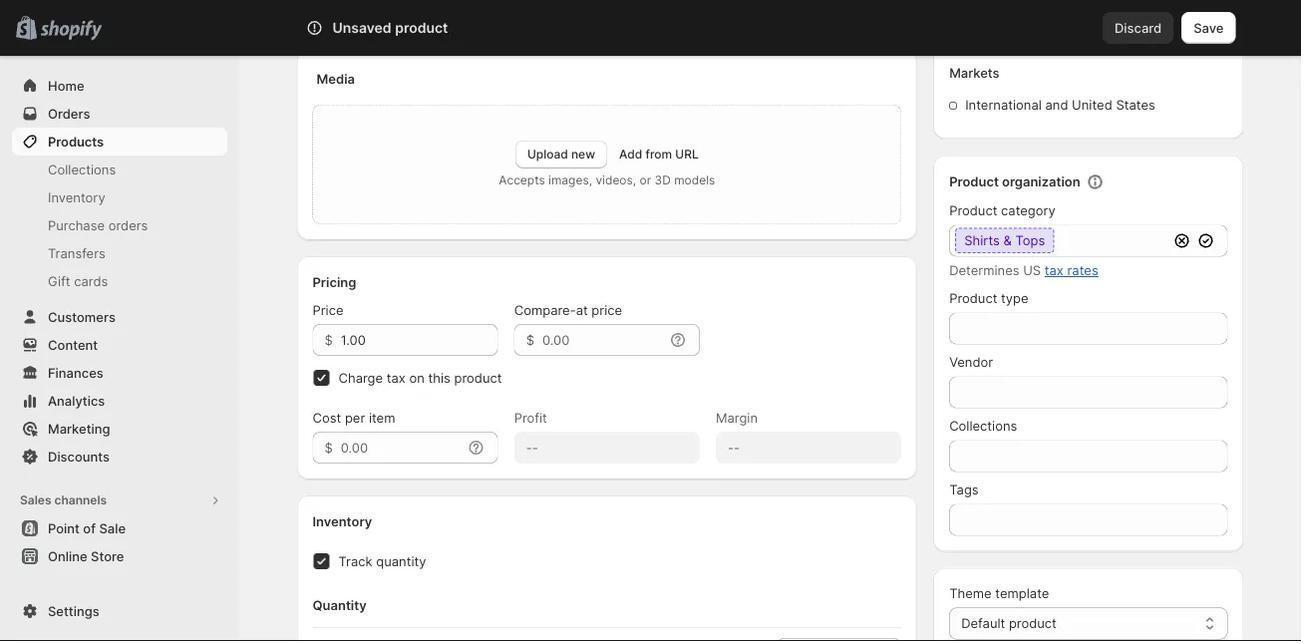 Task type: describe. For each thing, give the bounding box(es) containing it.
states
[[1116, 97, 1155, 113]]

products
[[48, 134, 104, 149]]

organization
[[1002, 174, 1080, 189]]

0 vertical spatial inventory
[[48, 189, 105, 205]]

upload
[[527, 147, 568, 162]]

add from url button
[[619, 147, 699, 162]]

product for product type
[[949, 291, 997, 306]]

marketing
[[48, 421, 110, 436]]

content link
[[12, 331, 227, 359]]

price
[[313, 302, 343, 318]]

track
[[338, 553, 373, 569]]

Tags text field
[[949, 504, 1228, 536]]

product type
[[949, 291, 1028, 306]]

rates
[[1067, 263, 1098, 278]]

Profit text field
[[514, 432, 700, 464]]

orders
[[108, 217, 148, 233]]

inventory link
[[12, 183, 227, 211]]

point of sale link
[[12, 514, 227, 542]]

Cost per item text field
[[341, 432, 462, 464]]

gift
[[48, 273, 70, 289]]

$ for compare-at price
[[526, 332, 534, 347]]

purchase orders link
[[12, 211, 227, 239]]

product organization
[[949, 174, 1080, 189]]

online store button
[[0, 542, 239, 570]]

us
[[1023, 263, 1041, 278]]

Price text field
[[341, 324, 498, 356]]

united
[[1072, 97, 1112, 113]]

sales channels
[[20, 493, 107, 507]]

$ for price
[[325, 332, 333, 347]]

international and united states
[[965, 97, 1155, 113]]

customers
[[48, 309, 116, 325]]

Product type text field
[[949, 313, 1228, 344]]

media
[[317, 71, 355, 86]]

international
[[965, 97, 1042, 113]]

point
[[48, 520, 80, 536]]

cost per item
[[313, 410, 395, 425]]

charge tax on this product
[[338, 370, 502, 385]]

sales
[[20, 493, 51, 507]]

purchase orders
[[48, 217, 148, 233]]

sale
[[99, 520, 126, 536]]

quantity
[[376, 553, 426, 569]]

product for product category
[[949, 203, 997, 218]]

add apps button
[[12, 614, 227, 641]]

default
[[961, 616, 1005, 631]]

url
[[675, 147, 699, 162]]

category
[[1001, 203, 1056, 218]]

point of sale button
[[0, 514, 239, 542]]

unsaved
[[333, 19, 392, 36]]

0 horizontal spatial tax
[[387, 370, 406, 385]]

collections link
[[12, 156, 227, 183]]

template
[[995, 586, 1049, 601]]

apps
[[76, 620, 107, 636]]

new
[[571, 147, 595, 162]]

upload new
[[527, 147, 595, 162]]

Margin text field
[[716, 432, 901, 464]]

online
[[48, 548, 87, 564]]

1 horizontal spatial tax
[[1045, 263, 1064, 278]]

search
[[394, 20, 436, 35]]

online store link
[[12, 542, 227, 570]]

home
[[48, 78, 84, 93]]

tags
[[949, 482, 979, 498]]

orders link
[[12, 100, 227, 128]]

product for default product
[[1009, 616, 1057, 631]]

orders
[[48, 106, 90, 121]]

apps add apps
[[20, 593, 107, 636]]

determines
[[949, 263, 1019, 278]]

gift cards
[[48, 273, 108, 289]]

item
[[369, 410, 395, 425]]

analytics
[[48, 393, 105, 408]]

pricing
[[313, 274, 356, 290]]



Task type: locate. For each thing, give the bounding box(es) containing it.
on
[[409, 370, 425, 385]]

at
[[576, 302, 588, 318]]

1 horizontal spatial inventory
[[313, 513, 372, 529]]

product for unsaved product
[[395, 19, 448, 36]]

product for product organization
[[949, 174, 999, 189]]

1 horizontal spatial collections
[[949, 418, 1017, 434]]

vendor
[[949, 354, 993, 370]]

margin
[[716, 410, 758, 425]]

3 product from the top
[[949, 291, 997, 306]]

1 vertical spatial product
[[949, 203, 997, 218]]

type
[[1001, 291, 1028, 306]]

0 horizontal spatial product
[[395, 19, 448, 36]]

accepts
[[499, 173, 545, 187]]

1 vertical spatial product
[[454, 370, 502, 385]]

1 product from the top
[[949, 174, 999, 189]]

search button
[[361, 12, 940, 44]]

discard
[[1115, 20, 1162, 35]]

product down product organization
[[949, 203, 997, 218]]

$ down price at the left of page
[[325, 332, 333, 347]]

Compare-at price text field
[[542, 324, 664, 356]]

point of sale
[[48, 520, 126, 536]]

collections down products
[[48, 162, 116, 177]]

Vendor text field
[[949, 376, 1228, 408]]

add from url
[[619, 147, 699, 162]]

finances
[[48, 365, 103, 380]]

content
[[48, 337, 98, 352]]

products link
[[12, 128, 227, 156]]

marketing link
[[12, 415, 227, 443]]

settings
[[48, 603, 99, 619]]

$ for cost per item
[[325, 440, 333, 455]]

0 horizontal spatial inventory
[[48, 189, 105, 205]]

channels
[[54, 493, 107, 507]]

0 horizontal spatial collections
[[48, 162, 116, 177]]

1 vertical spatial collections
[[949, 418, 1017, 434]]

product down template
[[1009, 616, 1057, 631]]

product up product category in the top of the page
[[949, 174, 999, 189]]

or
[[640, 173, 651, 187]]

product
[[395, 19, 448, 36], [454, 370, 502, 385], [1009, 616, 1057, 631]]

add
[[619, 147, 642, 162], [48, 620, 73, 636]]

home link
[[12, 72, 227, 100]]

and
[[1045, 97, 1068, 113]]

charge
[[338, 370, 383, 385]]

product
[[949, 174, 999, 189], [949, 203, 997, 218], [949, 291, 997, 306]]

customers link
[[12, 303, 227, 331]]

compare-
[[514, 302, 576, 318]]

analytics link
[[12, 387, 227, 415]]

profit
[[514, 410, 547, 425]]

cards
[[74, 273, 108, 289]]

theme
[[949, 586, 992, 601]]

track quantity
[[338, 553, 426, 569]]

product down determines
[[949, 291, 997, 306]]

inventory up purchase
[[48, 189, 105, 205]]

from
[[646, 147, 672, 162]]

transfers
[[48, 245, 105, 261]]

quantity
[[313, 597, 367, 613]]

2 product from the top
[[949, 203, 997, 218]]

2 horizontal spatial product
[[1009, 616, 1057, 631]]

compare-at price
[[514, 302, 622, 318]]

discard button
[[1103, 12, 1174, 44]]

tax right us
[[1045, 263, 1064, 278]]

cost
[[313, 410, 341, 425]]

0 horizontal spatial add
[[48, 620, 73, 636]]

unsaved product
[[333, 19, 448, 36]]

finances link
[[12, 359, 227, 387]]

add inside apps add apps
[[48, 620, 73, 636]]

store
[[91, 548, 124, 564]]

models
[[674, 173, 715, 187]]

discounts
[[48, 449, 110, 464]]

inventory
[[48, 189, 105, 205], [313, 513, 372, 529]]

0 vertical spatial product
[[395, 19, 448, 36]]

purchase
[[48, 217, 105, 233]]

tax left the on
[[387, 370, 406, 385]]

0 vertical spatial product
[[949, 174, 999, 189]]

0 vertical spatial tax
[[1045, 263, 1064, 278]]

add down settings
[[48, 620, 73, 636]]

2 vertical spatial product
[[949, 291, 997, 306]]

per
[[345, 410, 365, 425]]

save button
[[1182, 12, 1236, 44]]

tax rates link
[[1045, 263, 1098, 278]]

2 vertical spatial product
[[1009, 616, 1057, 631]]

settings link
[[12, 597, 227, 625]]

sales channels button
[[12, 487, 227, 514]]

1 vertical spatial tax
[[387, 370, 406, 385]]

gift cards link
[[12, 267, 227, 295]]

1 vertical spatial add
[[48, 620, 73, 636]]

determines us tax rates
[[949, 263, 1098, 278]]

default product
[[961, 616, 1057, 631]]

Collections text field
[[949, 440, 1228, 472]]

$ down 'cost'
[[325, 440, 333, 455]]

0 vertical spatial add
[[619, 147, 642, 162]]

product right this
[[454, 370, 502, 385]]

online store
[[48, 548, 124, 564]]

None number field
[[777, 638, 872, 641]]

3d
[[655, 173, 671, 187]]

theme template
[[949, 586, 1049, 601]]

add left from
[[619, 147, 642, 162]]

1 vertical spatial inventory
[[313, 513, 372, 529]]

of
[[83, 520, 96, 536]]

product category
[[949, 203, 1056, 218]]

shopify image
[[40, 20, 102, 40]]

Product category text field
[[949, 225, 1168, 257]]

videos,
[[596, 173, 636, 187]]

$ down compare-
[[526, 332, 534, 347]]

this
[[428, 370, 451, 385]]

apps button
[[12, 586, 227, 614]]

$
[[325, 332, 333, 347], [526, 332, 534, 347], [325, 440, 333, 455]]

markets
[[949, 65, 1000, 81]]

save
[[1194, 20, 1224, 35]]

price
[[592, 302, 622, 318]]

discounts link
[[12, 443, 227, 471]]

product right unsaved
[[395, 19, 448, 36]]

tax
[[1045, 263, 1064, 278], [387, 370, 406, 385]]

0 vertical spatial collections
[[48, 162, 116, 177]]

inventory up track
[[313, 513, 372, 529]]

images,
[[548, 173, 592, 187]]

1 horizontal spatial product
[[454, 370, 502, 385]]

apps
[[20, 593, 50, 607]]

1 horizontal spatial add
[[619, 147, 642, 162]]

collections down vendor on the right bottom of page
[[949, 418, 1017, 434]]



Task type: vqa. For each thing, say whether or not it's contained in the screenshot.
THE AT
yes



